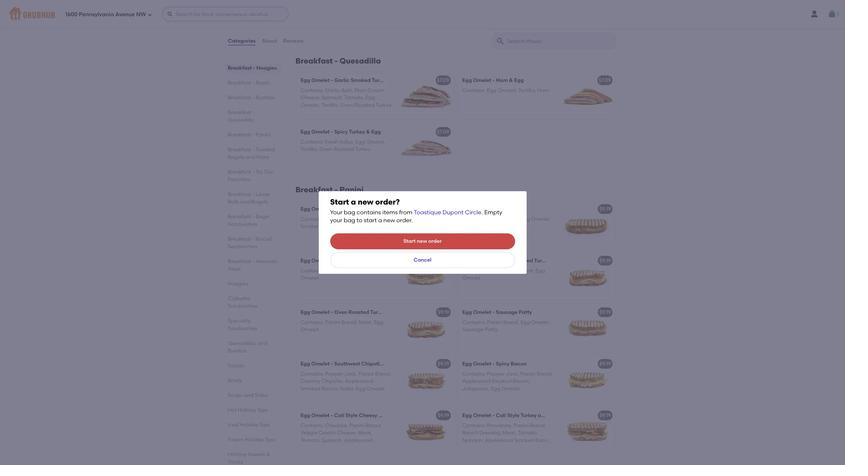Task type: vqa. For each thing, say whether or not it's contained in the screenshot.


Task type: locate. For each thing, give the bounding box(es) containing it.
egg omelet - garlic smoked turkey & egg
[[301, 77, 404, 83]]

breakfast up rolls
[[228, 191, 251, 198]]

breakfast for the breakfast - loose rolls and bagels tab
[[228, 191, 251, 198]]

0 horizontal spatial ranch
[[462, 430, 478, 436]]

panini down "your"
[[325, 216, 340, 222]]

soups and sides tab
[[228, 392, 278, 399]]

cali up cheddar,
[[334, 413, 344, 419]]

style for provolone,
[[507, 413, 520, 419]]

tomato, down plain
[[344, 95, 364, 101]]

iced holiday sips
[[228, 422, 269, 428]]

egg inside contains: provolone, panini bread, ranch dressing, meat, tomato, spinach, applewood smoked bacon, egg omelet
[[462, 445, 472, 451]]

0 horizontal spatial bowls
[[228, 378, 242, 384]]

2 style from the left
[[507, 413, 520, 419]]

contains: inside 'contains: pepper jack, panini bread, applewood smoked bacon, jalapenos, egg omelet'
[[462, 371, 486, 377]]

contains: down circle
[[462, 216, 486, 222]]

1 horizontal spatial bowls
[[256, 80, 270, 86]]

tortilla, down "egg omelet - ham & egg"
[[518, 87, 536, 94]]

0 horizontal spatial breakfast - panini
[[228, 132, 271, 138]]

breakfast - panini tab
[[228, 131, 278, 139]]

and
[[245, 154, 255, 160], [240, 199, 250, 205], [258, 340, 267, 347], [244, 392, 254, 399], [396, 413, 405, 419], [538, 413, 548, 419]]

contains: left the fresh
[[301, 139, 324, 145]]

1 horizontal spatial breakfast - quesadilla
[[296, 56, 381, 65]]

bacon, down egg omelet - spicy bacon
[[513, 379, 530, 385]]

panini
[[256, 132, 271, 138], [340, 185, 364, 194], [325, 216, 340, 222], [487, 216, 502, 222], [325, 268, 340, 274], [487, 268, 502, 274], [325, 320, 340, 326], [487, 320, 502, 326], [359, 371, 374, 377], [521, 371, 536, 377], [349, 423, 365, 429], [514, 423, 529, 429]]

applewood down "egg omelet - cali style cheesy turkey and bacon"
[[345, 438, 373, 444]]

salads
[[228, 363, 244, 369]]

egg omelet - cali style cheesy turkey and bacon
[[301, 413, 423, 419]]

breakfast - loose rolls and bagels
[[228, 191, 270, 205]]

2 vertical spatial oven
[[334, 309, 347, 316]]

meat, for honey
[[521, 268, 535, 274]]

0 vertical spatial start
[[330, 197, 349, 207]]

omelet inside contains: provolone, panini bread, ranch dressing, meat, tomato, spinach, applewood smoked bacon, egg omelet
[[473, 445, 491, 451]]

breakfast - loose rolls and bagels tab
[[228, 191, 278, 206]]

1 horizontal spatial bagels
[[251, 199, 268, 205]]

treats
[[228, 459, 243, 465]]

applewood down dressing, on the bottom right of page
[[485, 438, 513, 444]]

applewood down egg omelet - southwest chipotle bacon
[[345, 379, 373, 385]]

2 sandwiches from the top
[[228, 244, 257, 250]]

- inside breakfast - loose rolls and bagels
[[252, 191, 254, 198]]

jalapenos,
[[462, 386, 490, 392]]

tortilla, inside contains: garlic aioli, plain cream cheese, spinach, tomato, egg omelet, tortilla, oven roasted turkey
[[321, 102, 339, 108]]

hoagies up breakfast - bowls tab
[[256, 65, 277, 71]]

applewood inside 'contains: pepper jack, panini bread, applewood smoked bacon, jalapenos, egg omelet'
[[462, 379, 491, 385]]

quesadillas and burritos tab
[[228, 340, 278, 355]]

$9.19 for egg omelet - sausage patty
[[600, 309, 611, 316]]

egg omelet - oven roasted turkey image
[[400, 305, 454, 352]]

egg omelet - spicy bacon
[[462, 361, 527, 367]]

2 vertical spatial tortilla,
[[301, 146, 318, 153]]

contains: panini bread, meat, egg omelet down egg omelet - ham
[[301, 268, 384, 281]]

breakfast inside breakfast - loose rolls and bagels
[[228, 191, 251, 198]]

sips for iced holiday sips
[[260, 422, 269, 428]]

1 horizontal spatial tortilla,
[[321, 102, 339, 108]]

0 vertical spatial new
[[358, 197, 374, 207]]

tomato, down veggie
[[301, 438, 321, 444]]

patty up contains: panini bread, egg omelet, sausage patty
[[519, 309, 532, 316]]

start new order button
[[330, 234, 515, 250]]

1 vertical spatial breakfast - quesadilla
[[228, 109, 254, 123]]

bag up contains: panini bread, applewood smoked bacon, egg omelet
[[344, 209, 355, 216]]

1 vertical spatial ranch
[[462, 430, 478, 436]]

0 vertical spatial cream
[[368, 87, 385, 94]]

ham
[[496, 77, 508, 83], [537, 87, 549, 94], [334, 258, 346, 264]]

2 horizontal spatial new
[[417, 238, 427, 244]]

4 sandwiches from the top
[[228, 326, 257, 332]]

breakfast up the breakfast - bowls
[[228, 65, 252, 71]]

breakfast for "breakfast - bagel sandwiches" tab on the top
[[228, 214, 251, 220]]

spicy up 'contains: pepper jack, panini bread, applewood smoked bacon, jalapenos, egg omelet'
[[496, 361, 510, 367]]

0 vertical spatial spicy
[[334, 129, 348, 135]]

1 horizontal spatial pepper
[[487, 371, 505, 377]]

your
[[330, 217, 342, 224]]

smoked inside the contains: pepper jack, panini bread, creamy chipotle, applewood smoked bacon, salsa, egg omelet
[[301, 386, 321, 392]]

burritos
[[256, 95, 274, 101], [228, 348, 246, 354]]

1 horizontal spatial burritos
[[256, 95, 274, 101]]

0 horizontal spatial patty
[[485, 327, 498, 333]]

jack, inside 'contains: pepper jack, panini bread, applewood smoked bacon, jalapenos, egg omelet'
[[506, 371, 519, 377]]

contains: for egg omelet - oven roasted turkey
[[301, 320, 324, 326]]

& inside holiday sweets & treats
[[266, 452, 270, 458]]

contains: panini bread, meat, egg omelet down egg omelet - oven roasted turkey
[[301, 320, 384, 333]]

holiday inside holiday sweets & treats
[[228, 452, 246, 458]]

burritos for breakfast - burritos
[[256, 95, 274, 101]]

cali for cheddar,
[[334, 413, 344, 419]]

patty
[[519, 309, 532, 316], [485, 327, 498, 333]]

egg omelet - garlic smoked turkey & egg image
[[400, 73, 454, 119]]

holiday down soups and sides
[[238, 407, 256, 413]]

panini down egg omelet - ham
[[325, 268, 340, 274]]

breakfast for breakfast - avocado toast tab
[[228, 259, 251, 265]]

breakfast - hoagies tab
[[228, 64, 278, 72]]

1 vertical spatial salsa,
[[340, 386, 355, 392]]

0 horizontal spatial breakfast - quesadilla
[[228, 109, 254, 123]]

$9.19 for egg omelet - egg
[[600, 206, 611, 212]]

panini down "egg omelet - cali style cheesy turkey and bacon"
[[349, 423, 365, 429]]

holiday inside hot holiday sips tab
[[238, 407, 256, 413]]

turkey inside contains: fresh salsa, egg omelet, tortilla, oven roasted turkey
[[355, 146, 371, 153]]

bacon, inside contains: provolone, panini bread, ranch dressing, meat, tomato, spinach, applewood smoked bacon, egg omelet
[[535, 438, 553, 444]]

breakfast up toast
[[228, 259, 251, 265]]

0 vertical spatial oven
[[340, 102, 353, 108]]

bacon
[[385, 206, 401, 212], [384, 361, 400, 367], [511, 361, 527, 367], [407, 413, 423, 419], [549, 413, 565, 419]]

hot
[[228, 407, 237, 413]]

quesadilla up breakfast - panini 'tab'
[[228, 117, 254, 123]]

1 sandwiches from the top
[[228, 221, 257, 227]]

0 vertical spatial bag
[[344, 209, 355, 216]]

pepper down egg omelet - spicy bacon
[[487, 371, 505, 377]]

panini up start a new order?
[[340, 185, 364, 194]]

egg omelet - applewood smoked bacon
[[301, 206, 401, 212]]

smoked inside 'contains: pepper jack, panini bread, applewood smoked bacon, jalapenos, egg omelet'
[[492, 379, 512, 385]]

pepper inside the contains: pepper jack, panini bread, creamy chipotle, applewood smoked bacon, salsa, egg omelet
[[325, 371, 343, 377]]

1 horizontal spatial ranch
[[566, 413, 582, 419]]

meat, inside contains: cheddar, panini bread, veggie cream cheese, meat, tomato, spinach, applewood smoked bacon, egg omelet
[[358, 430, 372, 436]]

bacon, down egg omelet - cali style turkey and bacon ranch
[[535, 438, 553, 444]]

smoked down egg omelet - cali style turkey and bacon ranch
[[514, 438, 534, 444]]

breakfast - bowls tab
[[228, 79, 278, 87]]

1 vertical spatial garlic
[[325, 87, 340, 94]]

tomato,
[[344, 95, 364, 101], [518, 430, 538, 436], [301, 438, 321, 444]]

1 horizontal spatial ham
[[496, 77, 508, 83]]

style
[[346, 413, 358, 419], [507, 413, 520, 419]]

$9.19 for egg omelet - spicy bacon
[[600, 361, 611, 367]]

contains: panini bread, egg omelet
[[462, 216, 550, 222]]

egg omelet - ham
[[301, 258, 346, 264]]

meat, for oven
[[359, 320, 373, 326]]

burritos down quesadillas
[[228, 348, 246, 354]]

1 vertical spatial breakfast - panini
[[296, 185, 364, 194]]

$9.19
[[438, 206, 449, 212], [600, 206, 611, 212], [438, 258, 449, 264], [600, 258, 611, 264], [438, 309, 449, 316], [600, 309, 611, 316], [438, 361, 449, 367], [600, 361, 611, 367], [438, 413, 449, 419], [600, 413, 611, 419]]

jack, inside the contains: pepper jack, panini bread, creamy chipotle, applewood smoked bacon, salsa, egg omelet
[[344, 371, 358, 377]]

garlic left aioli,
[[325, 87, 340, 94]]

egg omelet - oven roasted turkey
[[301, 309, 386, 316]]

2 vertical spatial sips
[[265, 437, 275, 443]]

contains: down "egg omelet - sausage patty"
[[462, 320, 486, 326]]

contains: inside contains: panini bread, egg omelet, sausage patty
[[462, 320, 486, 326]]

and inside breakfast - loose rolls and bagels
[[240, 199, 250, 205]]

spicy up the fresh
[[334, 129, 348, 135]]

contains: down egg omelet - ham
[[301, 268, 324, 274]]

start
[[330, 197, 349, 207], [403, 238, 416, 244]]

1 vertical spatial bowls
[[228, 378, 242, 384]]

sandwiches down ciabatta
[[228, 303, 257, 309]]

breakfast
[[296, 56, 333, 65], [228, 65, 252, 71], [228, 80, 251, 86], [228, 95, 251, 101], [228, 109, 251, 116], [228, 132, 251, 138], [228, 147, 251, 153], [228, 169, 251, 175], [296, 185, 333, 194], [228, 191, 251, 198], [228, 214, 251, 220], [228, 236, 251, 242], [228, 259, 251, 265]]

sandwiches down specialty
[[228, 326, 257, 332]]

$9.19 for egg omelet - cali style cheesy turkey and bacon
[[438, 413, 449, 419]]

1 vertical spatial burritos
[[228, 348, 246, 354]]

bowls
[[256, 80, 270, 86], [228, 378, 242, 384]]

contains: for egg omelet - spicy bacon
[[462, 371, 486, 377]]

bagels down 'loose'
[[251, 199, 268, 205]]

contains: down egg omelet - oven roasted turkey
[[301, 320, 324, 326]]

ham for $7.09
[[496, 77, 508, 83]]

hot holiday sips
[[228, 407, 268, 413]]

jack, down egg omelet - spicy bacon
[[506, 371, 519, 377]]

breakfast for breakfast - try our favorites tab
[[228, 169, 251, 175]]

contains: up jalapenos,
[[462, 371, 486, 377]]

breakfast up 'breakfast - toasted bagels and more'
[[228, 132, 251, 138]]

1 vertical spatial start
[[403, 238, 416, 244]]

0 vertical spatial breakfast - quesadilla
[[296, 56, 381, 65]]

salsa, down egg omelet - spicy turkey & egg
[[340, 139, 354, 145]]

breakfast - toasted bagels and more tab
[[228, 146, 278, 161]]

cheese,
[[301, 95, 321, 101], [337, 430, 357, 436]]

tortilla, up egg omelet - spicy turkey & egg
[[321, 102, 339, 108]]

bread, inside the contains: pepper jack, panini bread, creamy chipotle, applewood smoked bacon, salsa, egg omelet
[[375, 371, 391, 377]]

sips inside 'tab'
[[265, 437, 275, 443]]

- inside tab
[[252, 80, 254, 86]]

1 vertical spatial sips
[[260, 422, 269, 428]]

egg omelet - egg image
[[400, 0, 454, 42], [561, 201, 615, 248]]

egg omelet - ham image
[[400, 253, 454, 300]]

patty down "egg omelet - sausage patty"
[[485, 327, 498, 333]]

garlic inside contains: garlic aioli, plain cream cheese, spinach, tomato, egg omelet, tortilla, oven roasted turkey
[[325, 87, 340, 94]]

0 horizontal spatial hoagies
[[228, 281, 248, 287]]

start a new order?
[[330, 197, 400, 207]]

breakfast for breakfast - panini 'tab'
[[228, 132, 251, 138]]

0 vertical spatial burritos
[[256, 95, 274, 101]]

fresh
[[325, 139, 338, 145]]

egg
[[301, 77, 310, 83], [394, 77, 404, 83], [462, 77, 472, 83], [514, 77, 524, 83], [487, 87, 497, 94], [366, 95, 375, 101], [301, 129, 310, 135], [371, 129, 381, 135], [355, 139, 365, 145], [301, 206, 310, 212], [462, 206, 472, 212], [496, 206, 506, 212], [521, 216, 530, 222], [340, 224, 350, 230], [301, 258, 310, 264], [462, 258, 472, 264], [374, 268, 384, 274], [536, 268, 545, 274], [301, 309, 310, 316], [462, 309, 472, 316], [374, 320, 384, 326], [521, 320, 530, 326], [301, 361, 310, 367], [462, 361, 472, 367], [356, 386, 365, 392], [491, 386, 500, 392], [301, 413, 310, 419], [462, 413, 472, 419], [340, 445, 350, 451], [462, 445, 472, 451]]

1 horizontal spatial new
[[384, 217, 395, 224]]

sips down sides
[[258, 407, 268, 413]]

applewood
[[334, 206, 363, 212], [359, 216, 387, 222], [345, 379, 373, 385], [462, 379, 491, 385], [345, 438, 373, 444], [485, 438, 513, 444]]

reviews
[[283, 38, 303, 44]]

breakfast for breakfast - burritos tab at top left
[[228, 95, 251, 101]]

contains: up creamy
[[301, 371, 324, 377]]

egg inside contains: panini bread, egg omelet, sausage patty
[[521, 320, 530, 326]]

garlic up aioli,
[[334, 77, 349, 83]]

cali up the 'provolone,' on the right bottom of the page
[[496, 413, 506, 419]]

breakfast - biscuit sandwiches tab
[[228, 235, 278, 251]]

1 horizontal spatial quesadilla
[[340, 56, 381, 65]]

0 vertical spatial ranch
[[566, 413, 582, 419]]

style for cheddar,
[[346, 413, 358, 419]]

quesadillas
[[228, 340, 256, 347]]

breakfast down rolls
[[228, 214, 251, 220]]

new
[[358, 197, 374, 207], [384, 217, 395, 224], [417, 238, 427, 244]]

breakfast up "your"
[[296, 185, 333, 194]]

breakfast down breakfast - burritos
[[228, 109, 251, 116]]

contains: inside the contains: pepper jack, panini bread, creamy chipotle, applewood smoked bacon, salsa, egg omelet
[[301, 371, 324, 377]]

0 horizontal spatial pepper
[[325, 371, 343, 377]]

0 vertical spatial quesadilla
[[340, 56, 381, 65]]

sandwiches inside breakfast - bagel sandwiches
[[228, 221, 257, 227]]

breakfast - panini up 'breakfast - toasted bagels and more'
[[228, 132, 271, 138]]

specialty sandwiches
[[228, 318, 257, 332]]

contains: up veggie
[[301, 423, 324, 429]]

2 cali from the left
[[496, 413, 506, 419]]

- inside breakfast - try our favorites
[[252, 169, 254, 175]]

bacon, down cheddar,
[[322, 445, 339, 451]]

sausage up contains: panini bread, egg omelet, sausage patty
[[496, 309, 518, 316]]

aioli,
[[341, 87, 353, 94]]

pepper up chipotle, at the left
[[325, 371, 343, 377]]

0 vertical spatial ham
[[496, 77, 508, 83]]

0 vertical spatial bowls
[[256, 80, 270, 86]]

breakfast inside tab
[[228, 80, 251, 86]]

sandwiches up breakfast - avocado toast
[[228, 244, 257, 250]]

0 vertical spatial a
[[351, 197, 356, 207]]

2 vertical spatial new
[[417, 238, 427, 244]]

applewood up jalapenos,
[[462, 379, 491, 385]]

1 horizontal spatial patty
[[519, 309, 532, 316]]

breakfast down breakfast - panini 'tab'
[[228, 147, 251, 153]]

quesadilla up egg omelet - garlic smoked turkey & egg
[[340, 56, 381, 65]]

breakfast inside breakfast - try our favorites
[[228, 169, 251, 175]]

1 horizontal spatial cali
[[496, 413, 506, 419]]

svg image
[[167, 11, 173, 17], [148, 12, 152, 17]]

0 horizontal spatial jack,
[[344, 371, 358, 377]]

omelet,
[[498, 87, 517, 94], [301, 102, 320, 108], [366, 139, 386, 145], [531, 320, 551, 326]]

smoked down egg omelet - spicy bacon
[[492, 379, 512, 385]]

items
[[382, 209, 398, 216]]

spicy
[[334, 129, 348, 135], [496, 361, 510, 367]]

$9.19 for egg omelet - cali style turkey and bacon ranch
[[600, 413, 611, 419]]

contains: left aioli,
[[301, 87, 324, 94]]

breakfast down breakfast - bagel sandwiches
[[228, 236, 251, 242]]

contains: fresh salsa, egg omelet, tortilla, oven roasted turkey
[[301, 139, 386, 153]]

panini down honey
[[487, 268, 502, 274]]

breakfast - panini
[[228, 132, 271, 138], [296, 185, 364, 194]]

sandwiches inside breakfast - biscuit sandwiches
[[228, 244, 257, 250]]

bagels up "favorites"
[[228, 154, 244, 160]]

panini down egg omelet - oven roasted turkey
[[325, 320, 340, 326]]

breakfast - quesadilla
[[296, 56, 381, 65], [228, 109, 254, 123]]

sips for frozen holiday sips
[[265, 437, 275, 443]]

spinach, inside contains: cheddar, panini bread, veggie cream cheese, meat, tomato, spinach, applewood smoked bacon, egg omelet
[[322, 438, 343, 444]]

sausage
[[496, 309, 518, 316], [462, 327, 484, 333]]

breakfast down the breakfast - bowls
[[228, 95, 251, 101]]

bread, inside contains: provolone, panini bread, ranch dressing, meat, tomato, spinach, applewood smoked bacon, egg omelet
[[530, 423, 546, 429]]

breakfast - biscuit sandwiches
[[228, 236, 272, 250]]

0 vertical spatial salsa,
[[340, 139, 354, 145]]

2 bag from the top
[[344, 217, 355, 224]]

0 horizontal spatial spicy
[[334, 129, 348, 135]]

avocado
[[256, 259, 277, 265]]

contains
[[357, 209, 381, 216]]

tomato, inside contains: provolone, panini bread, ranch dressing, meat, tomato, spinach, applewood smoked bacon, egg omelet
[[518, 430, 538, 436]]

holiday inside frozen holiday sips 'tab'
[[245, 437, 264, 443]]

0 vertical spatial sips
[[258, 407, 268, 413]]

smoked inside contains: provolone, panini bread, ranch dressing, meat, tomato, spinach, applewood smoked bacon, egg omelet
[[514, 438, 534, 444]]

new inside empty your bag to start a new order.
[[384, 217, 395, 224]]

bowls up soups
[[228, 378, 242, 384]]

oven
[[340, 102, 353, 108], [320, 146, 332, 153], [334, 309, 347, 316]]

0 horizontal spatial tortilla,
[[301, 146, 318, 153]]

0 vertical spatial breakfast - panini
[[228, 132, 271, 138]]

sausage down "egg omelet - sausage patty"
[[462, 327, 484, 333]]

0 vertical spatial cheese,
[[301, 95, 321, 101]]

a
[[351, 197, 356, 207], [378, 217, 382, 224]]

1 vertical spatial sausage
[[462, 327, 484, 333]]

sweets
[[248, 452, 265, 458]]

contains: for egg omelet - ham & egg
[[462, 87, 486, 94]]

0 vertical spatial bagels
[[228, 154, 244, 160]]

breakfast - burritos tab
[[228, 94, 278, 101]]

spinach, down aioli,
[[322, 95, 343, 101]]

0 vertical spatial tomato,
[[344, 95, 364, 101]]

contains: inside contains: provolone, panini bread, ranch dressing, meat, tomato, spinach, applewood smoked bacon, egg omelet
[[462, 423, 486, 429]]

pepper inside 'contains: pepper jack, panini bread, applewood smoked bacon, jalapenos, egg omelet'
[[487, 371, 505, 377]]

holiday down iced holiday sips tab
[[245, 437, 264, 443]]

breakfast - quesadilla tab
[[228, 109, 278, 124]]

oven inside contains: garlic aioli, plain cream cheese, spinach, tomato, egg omelet, tortilla, oven roasted turkey
[[340, 102, 353, 108]]

applewood inside the contains: pepper jack, panini bread, creamy chipotle, applewood smoked bacon, salsa, egg omelet
[[345, 379, 373, 385]]

1 vertical spatial bag
[[344, 217, 355, 224]]

breakfast for breakfast - hoagies tab
[[228, 65, 252, 71]]

dressing,
[[479, 430, 502, 436]]

1 vertical spatial egg omelet - egg image
[[561, 201, 615, 248]]

1 horizontal spatial cream
[[368, 87, 385, 94]]

0 vertical spatial patty
[[519, 309, 532, 316]]

ranch inside contains: provolone, panini bread, ranch dressing, meat, tomato, spinach, applewood smoked bacon, egg omelet
[[462, 430, 478, 436]]

start down order.
[[403, 238, 416, 244]]

smoked
[[351, 77, 371, 83], [364, 206, 384, 212], [301, 224, 321, 230], [513, 258, 533, 264], [492, 379, 512, 385], [301, 386, 321, 392], [514, 438, 534, 444], [301, 445, 321, 451]]

contains: for egg omelet - egg
[[462, 216, 486, 222]]

bagels inside breakfast - loose rolls and bagels
[[251, 199, 268, 205]]

$9.19 for egg omelet - ham
[[438, 258, 449, 264]]

$9.19 for egg omelet - applewood smoked bacon
[[438, 206, 449, 212]]

roasted inside contains: fresh salsa, egg omelet, tortilla, oven roasted turkey
[[334, 146, 354, 153]]

contains: for egg omelet - cali style turkey and bacon ranch
[[462, 423, 486, 429]]

tomato, for aioli,
[[344, 95, 364, 101]]

applewood inside contains: cheddar, panini bread, veggie cream cheese, meat, tomato, spinach, applewood smoked bacon, egg omelet
[[345, 438, 373, 444]]

2 horizontal spatial tortilla,
[[518, 87, 536, 94]]

breakfast inside breakfast - biscuit sandwiches
[[228, 236, 251, 242]]

&
[[389, 77, 393, 83], [509, 77, 513, 83], [366, 129, 370, 135], [266, 452, 270, 458]]

jack, for applewood
[[344, 371, 358, 377]]

bread, inside 'contains: pepper jack, panini bread, applewood smoked bacon, jalapenos, egg omelet'
[[537, 371, 553, 377]]

omelet, inside contains: garlic aioli, plain cream cheese, spinach, tomato, egg omelet, tortilla, oven roasted turkey
[[301, 102, 320, 108]]

0 horizontal spatial ham
[[334, 258, 346, 264]]

spinach, down cheddar,
[[322, 438, 343, 444]]

new up contains at top left
[[358, 197, 374, 207]]

sips up sweets
[[265, 437, 275, 443]]

1 horizontal spatial tomato,
[[344, 95, 364, 101]]

specialty sandwiches tab
[[228, 317, 278, 333]]

1 horizontal spatial cheese,
[[337, 430, 357, 436]]

egg inside contains: fresh salsa, egg omelet, tortilla, oven roasted turkey
[[355, 139, 365, 145]]

1 vertical spatial cream
[[319, 430, 336, 436]]

smoked left your
[[301, 224, 321, 230]]

and inside quesadillas and burritos
[[258, 340, 267, 347]]

1 cali from the left
[[334, 413, 344, 419]]

spinach, inside contains: provolone, panini bread, ranch dressing, meat, tomato, spinach, applewood smoked bacon, egg omelet
[[462, 438, 484, 444]]

egg omelet - honey smoked turkey image
[[561, 253, 615, 300]]

bacon, down chipotle, at the left
[[322, 386, 339, 392]]

contains: inside contains: fresh salsa, egg omelet, tortilla, oven roasted turkey
[[301, 139, 324, 145]]

1 vertical spatial patty
[[485, 327, 498, 333]]

style up the 'provolone,' on the right bottom of the page
[[507, 413, 520, 419]]

panini down egg omelet - cali style turkey and bacon ranch
[[514, 423, 529, 429]]

breakfast - avocado toast
[[228, 259, 277, 272]]

bowls tab
[[228, 377, 278, 385]]

quesadilla inside tab
[[228, 117, 254, 123]]

egg omelet - honey smoked turkey
[[462, 258, 550, 264]]

contains:
[[301, 87, 324, 94], [462, 87, 486, 94], [301, 139, 324, 145], [301, 216, 324, 222], [462, 216, 486, 222], [301, 268, 324, 274], [462, 268, 486, 274], [301, 320, 324, 326], [462, 320, 486, 326], [301, 371, 324, 377], [462, 371, 486, 377], [301, 423, 324, 429], [462, 423, 486, 429]]

0 horizontal spatial bagels
[[228, 154, 244, 160]]

1 jack, from the left
[[344, 371, 358, 377]]

loose
[[256, 191, 270, 198]]

hoagies up ciabatta
[[228, 281, 248, 287]]

spinach,
[[322, 95, 343, 101], [322, 438, 343, 444], [462, 438, 484, 444]]

contains: up dressing, on the bottom right of page
[[462, 423, 486, 429]]

0 horizontal spatial svg image
[[148, 12, 152, 17]]

salsa,
[[340, 139, 354, 145], [340, 386, 355, 392]]

turkey inside contains: garlic aioli, plain cream cheese, spinach, tomato, egg omelet, tortilla, oven roasted turkey
[[376, 102, 392, 108]]

breakfast up "favorites"
[[228, 169, 251, 175]]

breakfast for the breakfast - toasted bagels and more tab
[[228, 147, 251, 153]]

start up "your"
[[330, 197, 349, 207]]

3 sandwiches from the top
[[228, 303, 257, 309]]

start for start a new order?
[[330, 197, 349, 207]]

panini down chipotle
[[359, 371, 374, 377]]

style left cheesy
[[346, 413, 358, 419]]

contains: panini bread, meat, egg omelet for ham
[[301, 268, 384, 281]]

1 vertical spatial bagels
[[251, 199, 268, 205]]

magnifying glass icon image
[[496, 37, 505, 45]]

2 pepper from the left
[[487, 371, 505, 377]]

cali
[[334, 413, 344, 419], [496, 413, 506, 419]]

1 horizontal spatial style
[[507, 413, 520, 419]]

start inside button
[[403, 238, 416, 244]]

cream right plain
[[368, 87, 385, 94]]

1 vertical spatial cheese,
[[337, 430, 357, 436]]

1 vertical spatial tomato,
[[518, 430, 538, 436]]

- inside breakfast - biscuit sandwiches
[[252, 236, 254, 242]]

empty
[[484, 209, 502, 216]]

start new order
[[403, 238, 442, 244]]

contains: pepper jack, panini bread, applewood smoked bacon, jalapenos, egg omelet
[[462, 371, 553, 392]]

0 vertical spatial roasted
[[354, 102, 375, 108]]

panini inside contains: panini bread, applewood smoked bacon, egg omelet
[[325, 216, 340, 222]]

a inside empty your bag to start a new order.
[[378, 217, 382, 224]]

1 vertical spatial tortilla,
[[321, 102, 339, 108]]

0 horizontal spatial quesadilla
[[228, 117, 254, 123]]

1 vertical spatial ham
[[537, 87, 549, 94]]

new down items
[[384, 217, 395, 224]]

ranch
[[566, 413, 582, 419], [462, 430, 478, 436]]

applewood down contains at top left
[[359, 216, 387, 222]]

1 vertical spatial roasted
[[334, 146, 354, 153]]

1 vertical spatial quesadilla
[[228, 117, 254, 123]]

egg omelet - cali style turkey and bacon ranch image
[[561, 408, 615, 455]]

egg omelet - spicy turkey & egg
[[301, 129, 381, 135]]

2 vertical spatial tomato,
[[301, 438, 321, 444]]

contains: down egg omelet - honey smoked turkey
[[462, 268, 486, 274]]

and inside 'breakfast - toasted bagels and more'
[[245, 154, 255, 160]]

panini down "egg omelet - sausage patty"
[[487, 320, 502, 326]]

sandwiches inside 'tab'
[[228, 303, 257, 309]]

bag
[[344, 209, 355, 216], [344, 217, 355, 224]]

new left 'order'
[[417, 238, 427, 244]]

spinach, down dressing, on the bottom right of page
[[462, 438, 484, 444]]

0 horizontal spatial style
[[346, 413, 358, 419]]

0 horizontal spatial cali
[[334, 413, 344, 419]]

bacon, down "your"
[[322, 224, 339, 230]]

cheddar,
[[325, 423, 348, 429]]

breakfast inside 'tab'
[[228, 132, 251, 138]]

contains: panini bread, meat, egg omelet for honey
[[462, 268, 545, 281]]

spicy for pepper
[[496, 361, 510, 367]]

0 horizontal spatial start
[[330, 197, 349, 207]]

order?
[[375, 197, 400, 207]]

soups and sides
[[228, 392, 268, 399]]

1 style from the left
[[346, 413, 358, 419]]

sips up frozen holiday sips 'tab'
[[260, 422, 269, 428]]

1 vertical spatial new
[[384, 217, 395, 224]]

2 jack, from the left
[[506, 371, 519, 377]]

1 horizontal spatial a
[[378, 217, 382, 224]]

tomato, inside contains: garlic aioli, plain cream cheese, spinach, tomato, egg omelet, tortilla, oven roasted turkey
[[344, 95, 364, 101]]

meat,
[[359, 268, 373, 274], [521, 268, 535, 274], [359, 320, 373, 326], [358, 430, 372, 436], [503, 430, 517, 436]]

salsa, down chipotle, at the left
[[340, 386, 355, 392]]

contains: for egg omelet - applewood smoked bacon
[[301, 216, 324, 222]]

0 vertical spatial sausage
[[496, 309, 518, 316]]

salsa, inside contains: fresh salsa, egg omelet, tortilla, oven roasted turkey
[[340, 139, 354, 145]]

applewood inside contains: provolone, panini bread, ranch dressing, meat, tomato, spinach, applewood smoked bacon, egg omelet
[[485, 438, 513, 444]]

contains: for egg omelet - southwest chipotle bacon
[[301, 371, 324, 377]]

breakfast - quesadilla down breakfast - burritos
[[228, 109, 254, 123]]

0 horizontal spatial cheese,
[[301, 95, 321, 101]]

contains: down "egg omelet - ham & egg"
[[462, 87, 486, 94]]

0 horizontal spatial egg omelet - egg image
[[400, 0, 454, 42]]

contains: inside contains: garlic aioli, plain cream cheese, spinach, tomato, egg omelet, tortilla, oven roasted turkey
[[301, 87, 324, 94]]

contains: inside contains: cheddar, panini bread, veggie cream cheese, meat, tomato, spinach, applewood smoked bacon, egg omelet
[[301, 423, 324, 429]]

tomato, down egg omelet - cali style turkey and bacon ranch
[[518, 430, 538, 436]]

dupont
[[443, 209, 464, 216]]

1 pepper from the left
[[325, 371, 343, 377]]



Task type: describe. For each thing, give the bounding box(es) containing it.
contains: for egg omelet - cali style cheesy turkey and bacon
[[301, 423, 324, 429]]

bagel
[[256, 214, 270, 220]]

pepper for spicy
[[487, 371, 505, 377]]

breakfast - quesadilla inside tab
[[228, 109, 254, 123]]

egg omelet - cali style turkey and bacon ranch
[[462, 413, 582, 419]]

meat, inside contains: provolone, panini bread, ranch dressing, meat, tomato, spinach, applewood smoked bacon, egg omelet
[[503, 430, 517, 436]]

$9.19 for egg omelet - southwest chipotle bacon
[[438, 361, 449, 367]]

salads tab
[[228, 362, 278, 370]]

bread, inside contains: panini bread, applewood smoked bacon, egg omelet
[[342, 216, 358, 222]]

- inside 'tab'
[[252, 132, 254, 138]]

holiday sweets & treats tab
[[228, 451, 278, 465]]

chipotle
[[361, 361, 383, 367]]

bagels inside 'breakfast - toasted bagels and more'
[[228, 154, 244, 160]]

roasted inside contains: garlic aioli, plain cream cheese, spinach, tomato, egg omelet, tortilla, oven roasted turkey
[[354, 102, 375, 108]]

breakfast - bagel sandwiches
[[228, 214, 270, 227]]

frozen holiday sips tab
[[228, 436, 278, 444]]

panini inside contains: provolone, panini bread, ranch dressing, meat, tomato, spinach, applewood smoked bacon, egg omelet
[[514, 423, 529, 429]]

panini inside 'tab'
[[256, 132, 271, 138]]

egg omelet - sausage patty image
[[561, 305, 615, 352]]

1 horizontal spatial hoagies
[[256, 65, 277, 71]]

omelet inside contains: cheddar, panini bread, veggie cream cheese, meat, tomato, spinach, applewood smoked bacon, egg omelet
[[351, 445, 369, 451]]

$7.09 for contains: fresh salsa, egg omelet, tortilla, oven roasted turkey
[[437, 129, 449, 135]]

breakfast - burritos
[[228, 95, 274, 101]]

svg image
[[828, 10, 837, 18]]

panini inside contains: panini bread, egg omelet, sausage patty
[[487, 320, 502, 326]]

burritos for quesadillas and burritos
[[228, 348, 246, 354]]

cancel button
[[330, 252, 515, 268]]

egg omelet - applewood smoked bacon image
[[400, 201, 454, 248]]

cream inside contains: cheddar, panini bread, veggie cream cheese, meat, tomato, spinach, applewood smoked bacon, egg omelet
[[319, 430, 336, 436]]

egg omelet - egg
[[462, 206, 506, 212]]

southwest
[[334, 361, 360, 367]]

omelet inside the contains: pepper jack, panini bread, creamy chipotle, applewood smoked bacon, salsa, egg omelet
[[367, 386, 385, 392]]

omelet inside contains: panini bread, applewood smoked bacon, egg omelet
[[351, 224, 369, 230]]

0 horizontal spatial a
[[351, 197, 356, 207]]

iced
[[228, 422, 238, 428]]

start for start new order
[[403, 238, 416, 244]]

new inside button
[[417, 238, 427, 244]]

breakfast - bagel sandwiches tab
[[228, 213, 278, 228]]

egg omelet - ham & egg
[[462, 77, 524, 83]]

contains: egg omelet, tortilla, ham
[[462, 87, 549, 94]]

hot holiday sips tab
[[228, 407, 278, 414]]

breakfast - try our favorites tab
[[228, 168, 278, 183]]

rolls
[[228, 199, 239, 205]]

egg omelet - sausage patty
[[462, 309, 532, 316]]

contains: for egg omelet - spicy turkey & egg
[[301, 139, 324, 145]]

egg omelet - ham & egg image
[[561, 73, 615, 119]]

empty your bag to start a new order.
[[330, 209, 502, 224]]

circle
[[465, 209, 482, 216]]

0 vertical spatial tortilla,
[[518, 87, 536, 94]]

categories
[[228, 38, 256, 44]]

plain
[[354, 87, 366, 94]]

breakfast - panini inside 'tab'
[[228, 132, 271, 138]]

your bag contains items from toastique dupont circle .
[[330, 209, 483, 216]]

omelet, inside contains: panini bread, egg omelet, sausage patty
[[531, 320, 551, 326]]

spinach, inside contains: garlic aioli, plain cream cheese, spinach, tomato, egg omelet, tortilla, oven roasted turkey
[[322, 95, 343, 101]]

spicy for fresh
[[334, 129, 348, 135]]

egg inside contains: panini bread, applewood smoked bacon, egg omelet
[[340, 224, 350, 230]]

bag inside empty your bag to start a new order.
[[344, 217, 355, 224]]

favorites
[[228, 177, 250, 183]]

$9.19 for egg omelet - honey smoked turkey
[[600, 258, 611, 264]]

contains: panini bread, meat, egg omelet for oven
[[301, 320, 384, 333]]

omelet inside 'contains: pepper jack, panini bread, applewood smoked bacon, jalapenos, egg omelet'
[[502, 386, 520, 392]]

egg omelet - spicy turkey & egg image
[[400, 124, 454, 171]]

bread, inside contains: panini bread, egg omelet, sausage patty
[[503, 320, 519, 326]]

bowls inside breakfast - bowls tab
[[256, 80, 270, 86]]

1600
[[65, 11, 78, 18]]

.
[[482, 209, 483, 216]]

meat, for ham
[[359, 268, 373, 274]]

$7.09 for contains: egg omelet, tortilla, ham
[[599, 77, 611, 83]]

iced holiday sips tab
[[228, 421, 278, 429]]

smoked inside contains: panini bread, applewood smoked bacon, egg omelet
[[301, 224, 321, 230]]

egg omelet - southwest chipotle bacon
[[301, 361, 400, 367]]

bacon, inside contains: cheddar, panini bread, veggie cream cheese, meat, tomato, spinach, applewood smoked bacon, egg omelet
[[322, 445, 339, 451]]

panini inside contains: cheddar, panini bread, veggie cream cheese, meat, tomato, spinach, applewood smoked bacon, egg omelet
[[349, 423, 365, 429]]

honey
[[496, 258, 512, 264]]

cheese, inside contains: cheddar, panini bread, veggie cream cheese, meat, tomato, spinach, applewood smoked bacon, egg omelet
[[337, 430, 357, 436]]

salsa, inside the contains: pepper jack, panini bread, creamy chipotle, applewood smoked bacon, salsa, egg omelet
[[340, 386, 355, 392]]

panini inside 'contains: pepper jack, panini bread, applewood smoked bacon, jalapenos, egg omelet'
[[521, 371, 536, 377]]

egg omelet - southwest chipotle bacon image
[[400, 356, 454, 403]]

contains: cheddar, panini bread, veggie cream cheese, meat, tomato, spinach, applewood smoked bacon, egg omelet
[[301, 423, 382, 451]]

bacon, inside the contains: pepper jack, panini bread, creamy chipotle, applewood smoked bacon, salsa, egg omelet
[[322, 386, 339, 392]]

ciabatta
[[228, 296, 250, 302]]

breakfast - toasted bagels and more
[[228, 147, 275, 160]]

cheesy
[[359, 413, 377, 419]]

oven inside contains: fresh salsa, egg omelet, tortilla, oven roasted turkey
[[320, 146, 332, 153]]

pepper for southwest
[[325, 371, 343, 377]]

cancel
[[414, 257, 432, 263]]

1 horizontal spatial svg image
[[167, 11, 173, 17]]

$9.19 for egg omelet - oven roasted turkey
[[438, 309, 449, 316]]

quesadillas and burritos
[[228, 340, 267, 354]]

egg omelet - spicy bacon image
[[561, 356, 615, 403]]

omelet, inside contains: fresh salsa, egg omelet, tortilla, oven roasted turkey
[[366, 139, 386, 145]]

breakfast for breakfast - bowls tab
[[228, 80, 251, 86]]

smoked up the start
[[364, 206, 384, 212]]

egg inside contains: cheddar, panini bread, veggie cream cheese, meat, tomato, spinach, applewood smoked bacon, egg omelet
[[340, 445, 350, 451]]

0 vertical spatial egg omelet - egg image
[[400, 0, 454, 42]]

jack, for bacon,
[[506, 371, 519, 377]]

sips for hot holiday sips
[[258, 407, 268, 413]]

main navigation navigation
[[0, 0, 845, 28]]

panini inside the contains: pepper jack, panini bread, creamy chipotle, applewood smoked bacon, salsa, egg omelet
[[359, 371, 374, 377]]

egg inside the contains: pepper jack, panini bread, creamy chipotle, applewood smoked bacon, salsa, egg omelet
[[356, 386, 365, 392]]

creamy
[[301, 379, 320, 385]]

smoked up plain
[[351, 77, 371, 83]]

breakfast for breakfast - biscuit sandwiches tab
[[228, 236, 251, 242]]

ciabatta sandwiches tab
[[228, 295, 278, 310]]

bread, inside contains: cheddar, panini bread, veggie cream cheese, meat, tomato, spinach, applewood smoked bacon, egg omelet
[[366, 423, 382, 429]]

2 vertical spatial roasted
[[349, 309, 369, 316]]

holiday sweets & treats
[[228, 452, 270, 465]]

1 horizontal spatial egg omelet - egg image
[[561, 201, 615, 248]]

more
[[256, 154, 269, 160]]

tomato, for panini
[[518, 430, 538, 436]]

applewood up contains: panini bread, applewood smoked bacon, egg omelet
[[334, 206, 363, 212]]

frozen
[[228, 437, 244, 443]]

bacon, inside 'contains: pepper jack, panini bread, applewood smoked bacon, jalapenos, egg omelet'
[[513, 379, 530, 385]]

to
[[357, 217, 362, 224]]

sides
[[255, 392, 268, 399]]

contains: for egg omelet - garlic smoked turkey & egg
[[301, 87, 324, 94]]

smoked inside contains: cheddar, panini bread, veggie cream cheese, meat, tomato, spinach, applewood smoked bacon, egg omelet
[[301, 445, 321, 451]]

contains: for egg omelet - honey smoked turkey
[[462, 268, 486, 274]]

breakfast - hoagies
[[228, 65, 277, 71]]

biscuit
[[256, 236, 272, 242]]

about
[[262, 38, 277, 44]]

tortilla, inside contains: fresh salsa, egg omelet, tortilla, oven roasted turkey
[[301, 146, 318, 153]]

breakfast - avocado toast tab
[[228, 258, 278, 273]]

soups
[[228, 392, 243, 399]]

smoked right honey
[[513, 258, 533, 264]]

reviews button
[[283, 28, 304, 54]]

1 vertical spatial hoagies
[[228, 281, 248, 287]]

- inside breakfast - avocado toast
[[252, 259, 254, 265]]

breakfast for breakfast - quesadilla tab
[[228, 109, 251, 116]]

specialty
[[228, 318, 250, 324]]

order.
[[397, 217, 413, 224]]

2 horizontal spatial ham
[[537, 87, 549, 94]]

1 horizontal spatial breakfast - panini
[[296, 185, 364, 194]]

panini down empty
[[487, 216, 502, 222]]

1 bag from the top
[[344, 209, 355, 216]]

breakfast down reviews button on the top of page
[[296, 56, 333, 65]]

holiday for frozen
[[245, 437, 264, 443]]

frozen holiday sips
[[228, 437, 275, 443]]

holiday for hot
[[238, 407, 256, 413]]

try
[[256, 169, 263, 175]]

veggie
[[301, 430, 317, 436]]

provolone,
[[487, 423, 513, 429]]

toast
[[228, 266, 241, 272]]

egg omelet - cali style cheesy turkey and bacon image
[[400, 408, 454, 455]]

0 horizontal spatial new
[[358, 197, 374, 207]]

cali for provolone,
[[496, 413, 506, 419]]

1600 pennsylvania avenue nw
[[65, 11, 146, 18]]

breakfast - bowls
[[228, 80, 270, 86]]

from
[[399, 209, 412, 216]]

- inside breakfast - quesadilla
[[252, 109, 254, 116]]

categories button
[[228, 28, 256, 54]]

0 vertical spatial garlic
[[334, 77, 349, 83]]

cream inside contains: garlic aioli, plain cream cheese, spinach, tomato, egg omelet, tortilla, oven roasted turkey
[[368, 87, 385, 94]]

applewood inside contains: panini bread, applewood smoked bacon, egg omelet
[[359, 216, 387, 222]]

contains: garlic aioli, plain cream cheese, spinach, tomato, egg omelet, tortilla, oven roasted turkey
[[301, 87, 392, 108]]

- inside 'breakfast - toasted bagels and more'
[[252, 147, 254, 153]]

breakfast - try our favorites
[[228, 169, 273, 183]]

bowls inside bowls tab
[[228, 378, 242, 384]]

toastique
[[414, 209, 441, 216]]

cheese, inside contains: garlic aioli, plain cream cheese, spinach, tomato, egg omelet, tortilla, oven roasted turkey
[[301, 95, 321, 101]]

3
[[837, 11, 840, 17]]

about button
[[261, 28, 278, 54]]

bacon, inside contains: panini bread, applewood smoked bacon, egg omelet
[[322, 224, 339, 230]]

holiday for iced
[[240, 422, 258, 428]]

order
[[428, 238, 442, 244]]

ham for $9.19
[[334, 258, 346, 264]]

contains: panini bread, egg omelet, sausage patty
[[462, 320, 551, 333]]

egg inside 'contains: pepper jack, panini bread, applewood smoked bacon, jalapenos, egg omelet'
[[491, 386, 500, 392]]

contains: for egg omelet - sausage patty
[[462, 320, 486, 326]]

- inside breakfast - bagel sandwiches
[[252, 214, 254, 220]]

3 button
[[828, 8, 840, 21]]

chipotle,
[[322, 379, 344, 385]]

nw
[[136, 11, 146, 18]]

egg inside contains: garlic aioli, plain cream cheese, spinach, tomato, egg omelet, tortilla, oven roasted turkey
[[366, 95, 375, 101]]

sausage inside contains: panini bread, egg omelet, sausage patty
[[462, 327, 484, 333]]

contains: panini bread, applewood smoked bacon, egg omelet
[[301, 216, 387, 230]]

start
[[364, 217, 377, 224]]

contains: for egg omelet - ham
[[301, 268, 324, 274]]

your
[[330, 209, 343, 216]]

ciabatta sandwiches
[[228, 296, 257, 309]]

contains: provolone, panini bread, ranch dressing, meat, tomato, spinach, applewood smoked bacon, egg omelet
[[462, 423, 553, 451]]

1 horizontal spatial sausage
[[496, 309, 518, 316]]

toasted
[[256, 147, 275, 153]]

avenue
[[115, 11, 135, 18]]

$7.09 for contains: garlic aioli, plain cream cheese, spinach, tomato, egg omelet, tortilla, oven roasted turkey
[[437, 77, 449, 83]]

tomato, inside contains: cheddar, panini bread, veggie cream cheese, meat, tomato, spinach, applewood smoked bacon, egg omelet
[[301, 438, 321, 444]]

patty inside contains: panini bread, egg omelet, sausage patty
[[485, 327, 498, 333]]

hoagies tab
[[228, 280, 278, 288]]



